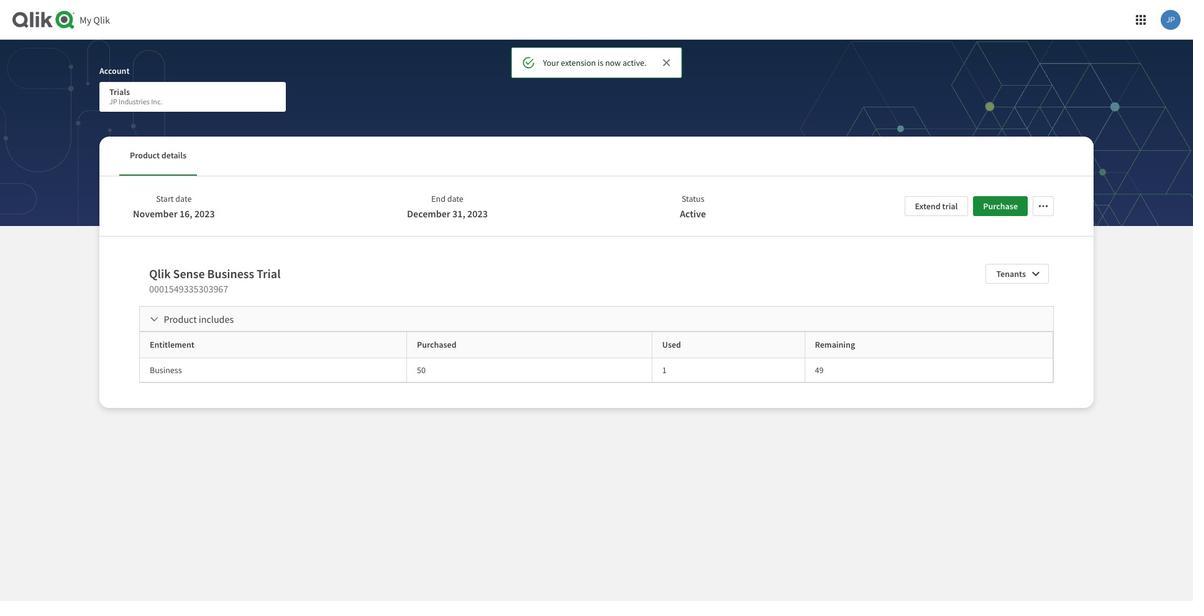 Task type: locate. For each thing, give the bounding box(es) containing it.
extend trial
[[915, 201, 958, 212]]

qlik inside "qlik sense business trial 0001549335303967"
[[149, 266, 171, 282]]

0 vertical spatial business
[[207, 266, 254, 282]]

31,
[[453, 208, 465, 220]]

1 horizontal spatial 2023
[[467, 208, 488, 220]]

qlik right my
[[93, 14, 110, 26]]

0 horizontal spatial business
[[150, 365, 182, 376]]

your extension is now active. alert
[[511, 47, 682, 78]]

is
[[598, 57, 604, 68]]

date for 31,
[[447, 193, 464, 204]]

0001549335303967
[[149, 283, 228, 295]]

sense
[[173, 266, 205, 282]]

now
[[605, 57, 621, 68]]

purchased
[[417, 340, 457, 351]]

1 horizontal spatial product
[[164, 313, 197, 326]]

2023
[[194, 208, 215, 220], [467, 208, 488, 220]]

1 2023 from the left
[[194, 208, 215, 220]]

0 horizontal spatial 2023
[[194, 208, 215, 220]]

2 2023 from the left
[[467, 208, 488, 220]]

2023 right 31,
[[467, 208, 488, 220]]

product left details
[[130, 150, 160, 161]]

0 horizontal spatial date
[[175, 193, 192, 204]]

purchase
[[984, 201, 1018, 212]]

used
[[662, 340, 681, 351]]

trials
[[109, 86, 130, 98]]

qlik
[[93, 14, 110, 26], [149, 266, 171, 282]]

business
[[207, 266, 254, 282], [150, 365, 182, 376]]

2 date from the left
[[447, 193, 464, 204]]

your extension is now active.
[[543, 57, 647, 68]]

tenants button
[[986, 264, 1049, 284]]

product
[[130, 150, 160, 161], [164, 313, 197, 326]]

qlik left "sense"
[[149, 266, 171, 282]]

product inside product includes dropdown button
[[164, 313, 197, 326]]

business down entitlement
[[150, 365, 182, 376]]

product details button
[[119, 137, 197, 176]]

1 vertical spatial qlik
[[149, 266, 171, 282]]

date up 31,
[[447, 193, 464, 204]]

1 horizontal spatial business
[[207, 266, 254, 282]]

tenants
[[997, 269, 1026, 280]]

1 horizontal spatial date
[[447, 193, 464, 204]]

product includes region
[[140, 332, 1054, 383]]

qlik sense business trial 0001549335303967
[[149, 266, 281, 295]]

product up entitlement
[[164, 313, 197, 326]]

product inside product details button
[[130, 150, 160, 161]]

start date
[[156, 193, 192, 204]]

product includes
[[164, 313, 234, 326]]

december 31, 2023
[[407, 208, 488, 220]]

1
[[662, 365, 667, 376]]

extension
[[561, 57, 596, 68]]

16,
[[180, 208, 193, 220]]

0 vertical spatial qlik
[[93, 14, 110, 26]]

business left trial
[[207, 266, 254, 282]]

active.
[[623, 57, 647, 68]]

status
[[682, 193, 705, 204]]

0 horizontal spatial product
[[130, 150, 160, 161]]

2023 for november 16, 2023
[[194, 208, 215, 220]]

my qlik
[[80, 14, 110, 26]]

0 vertical spatial product
[[130, 150, 160, 161]]

2023 right 16,
[[194, 208, 215, 220]]

date up 16,
[[175, 193, 192, 204]]

1 horizontal spatial qlik
[[149, 266, 171, 282]]

business inside capabilities element
[[150, 365, 182, 376]]

1 date from the left
[[175, 193, 192, 204]]

1 vertical spatial product
[[164, 313, 197, 326]]

1 vertical spatial business
[[150, 365, 182, 376]]

date
[[175, 193, 192, 204], [447, 193, 464, 204]]

49
[[815, 365, 824, 376]]



Task type: vqa. For each thing, say whether or not it's contained in the screenshot.
the trials taras
no



Task type: describe. For each thing, give the bounding box(es) containing it.
industries
[[119, 97, 150, 106]]

includes
[[199, 313, 234, 326]]

entitlement
[[150, 340, 194, 351]]

james peterson image
[[1161, 10, 1181, 30]]

start
[[156, 193, 174, 204]]

jp
[[109, 97, 117, 106]]

trial
[[257, 266, 281, 282]]

active
[[680, 208, 706, 220]]

extend
[[915, 201, 941, 212]]

0 horizontal spatial qlik
[[93, 14, 110, 26]]

details
[[161, 150, 187, 161]]

trial
[[943, 201, 958, 212]]

product for business
[[164, 313, 197, 326]]

product details
[[130, 150, 187, 161]]

business inside "qlik sense business trial 0001549335303967"
[[207, 266, 254, 282]]

inc.
[[151, 97, 162, 106]]

your
[[543, 57, 559, 68]]

product includes button
[[140, 307, 1054, 332]]

capabilities element
[[140, 333, 1054, 383]]

end date
[[431, 193, 464, 204]]

trials jp industries inc.
[[109, 86, 162, 106]]

2023 for december 31, 2023
[[467, 208, 488, 220]]

product for industries
[[130, 150, 160, 161]]

50
[[417, 365, 426, 376]]

remaining
[[815, 340, 855, 351]]

november
[[133, 208, 178, 220]]

extend trial button
[[905, 196, 969, 216]]

purchase link
[[974, 196, 1028, 216]]

december
[[407, 208, 451, 220]]

date for 16,
[[175, 193, 192, 204]]

end
[[431, 193, 446, 204]]

my
[[80, 14, 91, 26]]

november 16, 2023
[[133, 208, 215, 220]]



